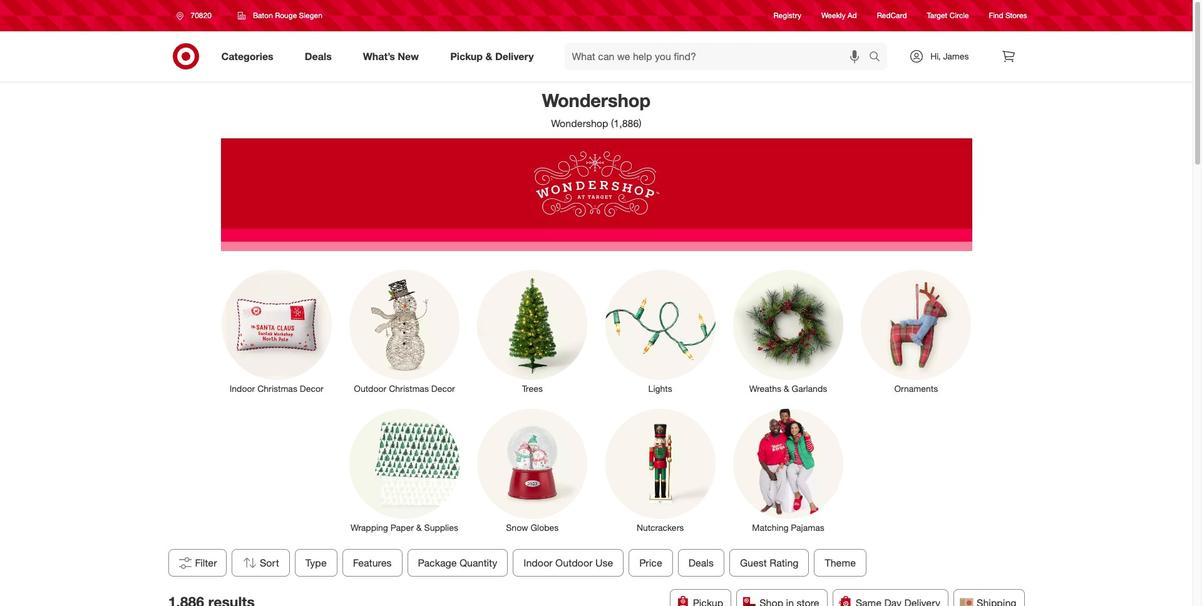 Task type: vqa. For each thing, say whether or not it's contained in the screenshot.
"features"
yes



Task type: describe. For each thing, give the bounding box(es) containing it.
lights
[[648, 383, 672, 394]]

circle
[[950, 11, 969, 20]]

redcard link
[[877, 10, 907, 21]]

deals link
[[294, 43, 347, 70]]

snow globes link
[[468, 406, 596, 534]]

supplies
[[424, 522, 458, 533]]

use
[[595, 557, 613, 569]]

target
[[927, 11, 948, 20]]

& for pickup
[[486, 50, 492, 62]]

price
[[639, 557, 662, 569]]

& for wreaths
[[784, 383, 789, 394]]

find
[[989, 11, 1004, 20]]

lights link
[[596, 267, 724, 395]]

weekly
[[822, 11, 846, 20]]

garlands
[[792, 383, 827, 394]]

deals for deals button
[[688, 557, 714, 569]]

guest rating button
[[729, 549, 809, 577]]

what's new
[[363, 50, 419, 62]]

christmas for outdoor
[[389, 383, 429, 394]]

guest
[[740, 557, 767, 569]]

theme
[[825, 557, 856, 569]]

matching pajamas
[[752, 522, 824, 533]]

christmas for indoor
[[257, 383, 297, 394]]

pickup & delivery link
[[440, 43, 549, 70]]

ornaments
[[894, 383, 938, 394]]

baton
[[253, 11, 273, 20]]

snow
[[506, 522, 528, 533]]

globes
[[531, 522, 559, 533]]

weekly ad
[[822, 11, 857, 20]]

filter button
[[168, 549, 226, 577]]

type button
[[295, 549, 337, 577]]

registry link
[[774, 10, 801, 21]]

redcard
[[877, 11, 907, 20]]

hi,
[[931, 51, 941, 61]]

wrapping
[[351, 522, 388, 533]]

wreaths
[[749, 383, 781, 394]]

package quantity button
[[407, 549, 508, 577]]

outdoor inside "indoor outdoor use" 'button'
[[555, 557, 592, 569]]

baton rouge siegen
[[253, 11, 322, 20]]

ornaments link
[[852, 267, 980, 395]]

decor for indoor christmas decor
[[300, 383, 324, 394]]

features
[[353, 557, 391, 569]]

matching
[[752, 522, 789, 533]]

2 vertical spatial &
[[416, 522, 422, 533]]

decor for outdoor christmas decor
[[431, 383, 455, 394]]

categories link
[[211, 43, 289, 70]]

70820 button
[[168, 4, 225, 27]]

find stores
[[989, 11, 1027, 20]]

indoor outdoor use button
[[513, 549, 624, 577]]

wondershop inside the wondershop wondershop (1,886)
[[551, 117, 608, 130]]

type
[[305, 557, 326, 569]]

outdoor inside outdoor christmas decor link
[[354, 383, 387, 394]]



Task type: locate. For each thing, give the bounding box(es) containing it.
outdoor christmas decor
[[354, 383, 455, 394]]

outdoor christmas decor link
[[341, 267, 468, 395]]

pajamas
[[791, 522, 824, 533]]

1 horizontal spatial decor
[[431, 383, 455, 394]]

wondershop up (1,886)
[[542, 89, 651, 111]]

0 horizontal spatial christmas
[[257, 383, 297, 394]]

0 vertical spatial deals
[[305, 50, 332, 62]]

&
[[486, 50, 492, 62], [784, 383, 789, 394], [416, 522, 422, 533]]

new
[[398, 50, 419, 62]]

1 horizontal spatial indoor
[[523, 557, 552, 569]]

1 horizontal spatial &
[[486, 50, 492, 62]]

package
[[418, 557, 457, 569]]

deals for deals link
[[305, 50, 332, 62]]

0 horizontal spatial deals
[[305, 50, 332, 62]]

wondershop at target image
[[221, 138, 972, 251]]

rating
[[769, 557, 798, 569]]

wondershop wondershop (1,886)
[[542, 89, 651, 130]]

package quantity
[[418, 557, 497, 569]]

pickup
[[450, 50, 483, 62]]

search
[[864, 51, 894, 64]]

& right pickup at the left top
[[486, 50, 492, 62]]

(1,886)
[[611, 117, 642, 130]]

guest rating
[[740, 557, 798, 569]]

sort
[[260, 557, 279, 569]]

stores
[[1006, 11, 1027, 20]]

70820
[[191, 11, 212, 20]]

snow globes
[[506, 522, 559, 533]]

1 decor from the left
[[300, 383, 324, 394]]

outdoor
[[354, 383, 387, 394], [555, 557, 592, 569]]

delivery
[[495, 50, 534, 62]]

search button
[[864, 43, 894, 73]]

target circle link
[[927, 10, 969, 21]]

rouge
[[275, 11, 297, 20]]

indoor christmas decor link
[[213, 267, 341, 395]]

0 horizontal spatial &
[[416, 522, 422, 533]]

indoor outdoor use
[[523, 557, 613, 569]]

matching pajamas link
[[724, 406, 852, 534]]

2 horizontal spatial &
[[784, 383, 789, 394]]

deals button
[[678, 549, 724, 577]]

indoor inside indoor christmas decor link
[[230, 383, 255, 394]]

wondershop left (1,886)
[[551, 117, 608, 130]]

filter
[[195, 557, 217, 569]]

nutcrackers
[[637, 522, 684, 533]]

paper
[[391, 522, 414, 533]]

wondershop
[[542, 89, 651, 111], [551, 117, 608, 130]]

1 vertical spatial &
[[784, 383, 789, 394]]

1 christmas from the left
[[257, 383, 297, 394]]

1 vertical spatial wondershop
[[551, 117, 608, 130]]

categories
[[221, 50, 273, 62]]

what's new link
[[352, 43, 435, 70]]

nutcrackers link
[[596, 406, 724, 534]]

deals right price button
[[688, 557, 714, 569]]

weekly ad link
[[822, 10, 857, 21]]

decor
[[300, 383, 324, 394], [431, 383, 455, 394]]

0 horizontal spatial indoor
[[230, 383, 255, 394]]

pickup & delivery
[[450, 50, 534, 62]]

indoor
[[230, 383, 255, 394], [523, 557, 552, 569]]

What can we help you find? suggestions appear below search field
[[565, 43, 872, 70]]

wreaths & garlands link
[[724, 267, 852, 395]]

christmas inside outdoor christmas decor link
[[389, 383, 429, 394]]

trees
[[522, 383, 543, 394]]

christmas inside indoor christmas decor link
[[257, 383, 297, 394]]

registry
[[774, 11, 801, 20]]

target circle
[[927, 11, 969, 20]]

1 horizontal spatial deals
[[688, 557, 714, 569]]

theme button
[[814, 549, 866, 577]]

find stores link
[[989, 10, 1027, 21]]

what's
[[363, 50, 395, 62]]

1 vertical spatial outdoor
[[555, 557, 592, 569]]

0 vertical spatial outdoor
[[354, 383, 387, 394]]

christmas
[[257, 383, 297, 394], [389, 383, 429, 394]]

trees link
[[468, 267, 596, 395]]

wrapping paper & supplies
[[351, 522, 458, 533]]

deals down siegen
[[305, 50, 332, 62]]

sort button
[[231, 549, 290, 577]]

1 horizontal spatial christmas
[[389, 383, 429, 394]]

0 vertical spatial wondershop
[[542, 89, 651, 111]]

wrapping paper & supplies link
[[341, 406, 468, 534]]

wreaths & garlands
[[749, 383, 827, 394]]

1 vertical spatial deals
[[688, 557, 714, 569]]

2 christmas from the left
[[389, 383, 429, 394]]

indoor inside "indoor outdoor use" 'button'
[[523, 557, 552, 569]]

hi, james
[[931, 51, 969, 61]]

indoor for indoor outdoor use
[[523, 557, 552, 569]]

quantity
[[459, 557, 497, 569]]

price button
[[629, 549, 673, 577]]

0 horizontal spatial outdoor
[[354, 383, 387, 394]]

0 horizontal spatial decor
[[300, 383, 324, 394]]

indoor christmas decor
[[230, 383, 324, 394]]

deals inside deals button
[[688, 557, 714, 569]]

deals
[[305, 50, 332, 62], [688, 557, 714, 569]]

& right "wreaths"
[[784, 383, 789, 394]]

2 decor from the left
[[431, 383, 455, 394]]

baton rouge siegen button
[[230, 4, 331, 27]]

& right paper
[[416, 522, 422, 533]]

siegen
[[299, 11, 322, 20]]

james
[[943, 51, 969, 61]]

deals inside deals link
[[305, 50, 332, 62]]

1 horizontal spatial outdoor
[[555, 557, 592, 569]]

0 vertical spatial &
[[486, 50, 492, 62]]

features button
[[342, 549, 402, 577]]

ad
[[848, 11, 857, 20]]

0 vertical spatial indoor
[[230, 383, 255, 394]]

indoor for indoor christmas decor
[[230, 383, 255, 394]]

1 vertical spatial indoor
[[523, 557, 552, 569]]



